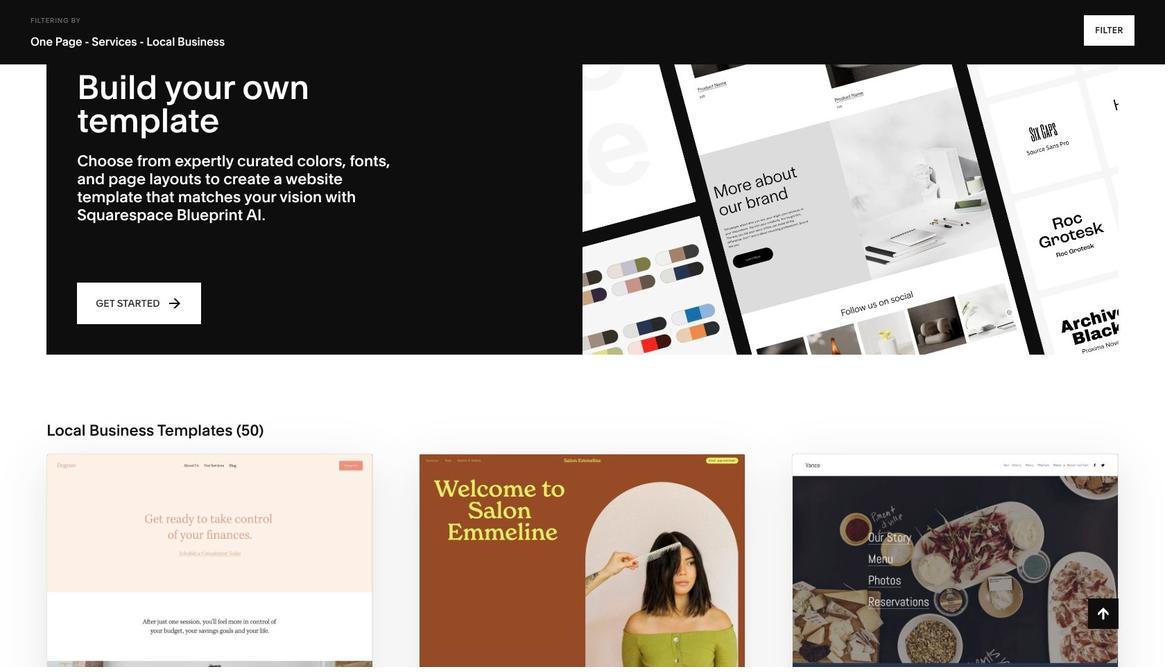 Task type: describe. For each thing, give the bounding box(es) containing it.
vance image
[[792, 455, 1118, 668]]

degraw image
[[47, 455, 373, 668]]

back to top image
[[1096, 607, 1111, 622]]

emmeline image
[[420, 455, 745, 668]]



Task type: locate. For each thing, give the bounding box(es) containing it.
preview of building your own template image
[[583, 40, 1119, 355]]



Task type: vqa. For each thing, say whether or not it's contained in the screenshot.
VANCE image
yes



